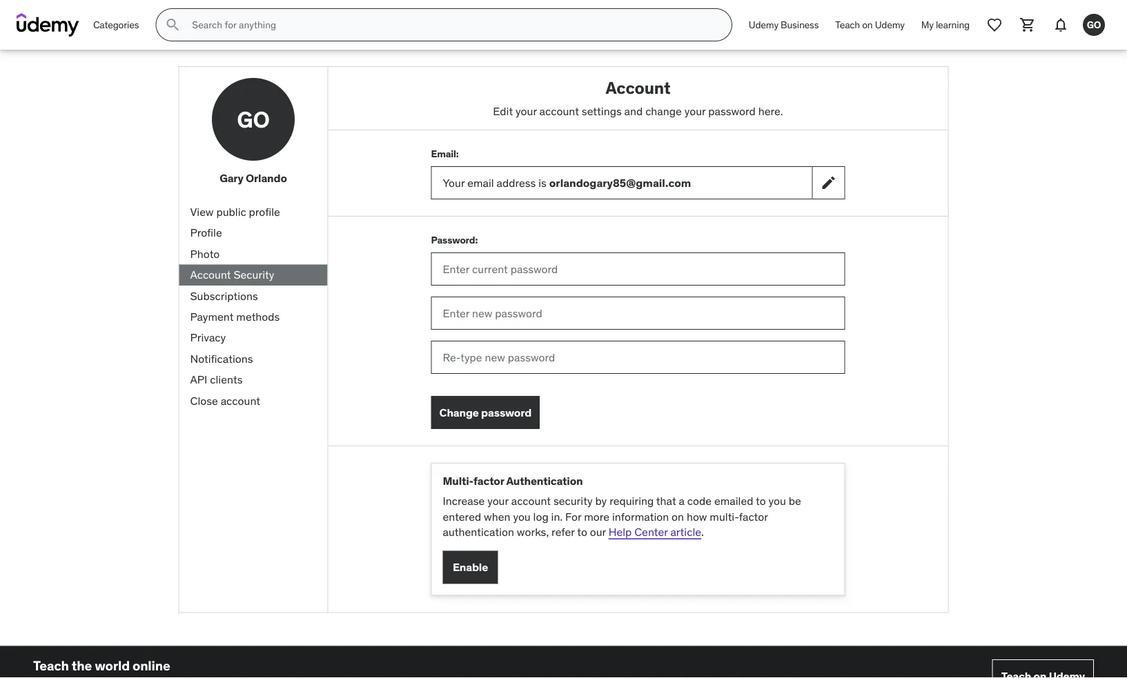 Task type: describe. For each thing, give the bounding box(es) containing it.
0 vertical spatial factor
[[474, 474, 504, 489]]

the
[[72, 658, 92, 674]]

be
[[789, 494, 801, 508]]

api
[[190, 373, 207, 387]]

change password button
[[431, 396, 540, 430]]

password inside button
[[481, 406, 532, 420]]

change
[[439, 406, 479, 420]]

learning
[[936, 18, 970, 31]]

requiring
[[610, 494, 654, 508]]

security
[[554, 494, 593, 508]]

your email address is orlandogary85@gmail.com
[[443, 176, 691, 190]]

how
[[687, 510, 707, 524]]

1 vertical spatial go
[[237, 105, 270, 133]]

email:
[[431, 148, 459, 160]]

account inside the account edit your account settings and change your password here.
[[606, 77, 671, 98]]

enable
[[453, 561, 488, 575]]

change
[[646, 104, 682, 118]]

account edit your account settings and change your password here.
[[493, 77, 783, 118]]

by
[[595, 494, 607, 508]]

a
[[679, 494, 685, 508]]

1 udemy from the left
[[749, 18, 779, 31]]

subscriptions link
[[179, 286, 328, 307]]

close
[[190, 394, 218, 408]]

account inside view public profile profile photo account security subscriptions payment methods privacy notifications api clients close account
[[190, 268, 231, 282]]

udemy business
[[749, 18, 819, 31]]

go link
[[1078, 8, 1111, 41]]

1 vertical spatial you
[[513, 510, 531, 524]]

2 udemy from the left
[[875, 18, 905, 31]]

center
[[635, 525, 668, 539]]

account inside view public profile profile photo account security subscriptions payment methods privacy notifications api clients close account
[[221, 394, 260, 408]]

business
[[781, 18, 819, 31]]

close account link
[[179, 391, 328, 412]]

multi-
[[710, 510, 739, 524]]

gary
[[220, 171, 243, 185]]

works,
[[517, 525, 549, 539]]

code
[[688, 494, 712, 508]]

authentication
[[443, 525, 514, 539]]

1 vertical spatial to
[[577, 525, 587, 539]]

help
[[609, 525, 632, 539]]

help center article link
[[609, 525, 701, 539]]

notifications image
[[1053, 17, 1069, 33]]

address
[[497, 176, 536, 190]]

change password
[[439, 406, 532, 420]]

my learning link
[[913, 8, 978, 41]]

Enter new password password field
[[431, 297, 845, 330]]

privacy
[[190, 331, 226, 345]]

categories
[[93, 18, 139, 31]]

teach for teach on udemy
[[836, 18, 860, 31]]

email
[[467, 176, 494, 190]]

online
[[133, 658, 170, 674]]

payment methods link
[[179, 307, 328, 328]]

article
[[671, 525, 701, 539]]

0 vertical spatial you
[[769, 494, 786, 508]]

view
[[190, 205, 214, 219]]

and
[[625, 104, 643, 118]]

privacy link
[[179, 328, 328, 349]]

is
[[539, 176, 547, 190]]

1 horizontal spatial go
[[1087, 18, 1101, 31]]

authentication
[[506, 474, 583, 489]]

profile
[[190, 226, 222, 240]]

increase
[[443, 494, 485, 508]]

Re-type new password password field
[[431, 341, 845, 374]]

here.
[[759, 104, 783, 118]]

2 horizontal spatial your
[[685, 104, 706, 118]]

orlandogary85@gmail.com
[[549, 176, 691, 190]]

on inside increase your account security by requiring that a code emailed to you be entered when you log in. for more information on how multi-factor authentication works, refer to our
[[672, 510, 684, 524]]

emailed
[[715, 494, 754, 508]]

my learning
[[921, 18, 970, 31]]

payment
[[190, 310, 234, 324]]

.
[[701, 525, 704, 539]]

notifications
[[190, 352, 253, 366]]

api clients link
[[179, 370, 328, 391]]

teach on udemy
[[836, 18, 905, 31]]



Task type: vqa. For each thing, say whether or not it's contained in the screenshot.
middle of
no



Task type: locate. For each thing, give the bounding box(es) containing it.
subscriptions
[[190, 289, 258, 303]]

0 horizontal spatial on
[[672, 510, 684, 524]]

information
[[612, 510, 669, 524]]

view public profile profile photo account security subscriptions payment methods privacy notifications api clients close account
[[190, 205, 280, 408]]

0 horizontal spatial factor
[[474, 474, 504, 489]]

1 vertical spatial on
[[672, 510, 684, 524]]

go up gary orlando
[[237, 105, 270, 133]]

go
[[1087, 18, 1101, 31], [237, 105, 270, 133]]

1 horizontal spatial teach
[[836, 18, 860, 31]]

1 horizontal spatial your
[[516, 104, 537, 118]]

1 horizontal spatial to
[[756, 494, 766, 508]]

your up when
[[487, 494, 509, 508]]

account inside the account edit your account settings and change your password here.
[[540, 104, 579, 118]]

0 vertical spatial account
[[606, 77, 671, 98]]

profile
[[249, 205, 280, 219]]

teach right business
[[836, 18, 860, 31]]

teach the world online
[[33, 658, 170, 674]]

account down photo
[[190, 268, 231, 282]]

teach left the
[[33, 658, 69, 674]]

your right the edit
[[516, 104, 537, 118]]

my
[[921, 18, 934, 31]]

1 horizontal spatial on
[[862, 18, 873, 31]]

0 vertical spatial on
[[862, 18, 873, 31]]

1 horizontal spatial factor
[[739, 510, 768, 524]]

udemy left "my"
[[875, 18, 905, 31]]

1 horizontal spatial you
[[769, 494, 786, 508]]

udemy left business
[[749, 18, 779, 31]]

udemy business link
[[741, 8, 827, 41]]

our
[[590, 525, 606, 539]]

password inside the account edit your account settings and change your password here.
[[709, 104, 756, 118]]

on
[[862, 18, 873, 31], [672, 510, 684, 524]]

on left "my"
[[862, 18, 873, 31]]

you left be
[[769, 494, 786, 508]]

account inside increase your account security by requiring that a code emailed to you be entered when you log in. for more information on how multi-factor authentication works, refer to our
[[511, 494, 551, 508]]

categories button
[[85, 8, 147, 41]]

more
[[584, 510, 610, 524]]

account security link
[[179, 265, 328, 286]]

go right notifications icon
[[1087, 18, 1101, 31]]

on down a
[[672, 510, 684, 524]]

log
[[533, 510, 549, 524]]

udemy image
[[17, 13, 79, 37]]

security
[[234, 268, 274, 282]]

0 horizontal spatial to
[[577, 525, 587, 539]]

multi-factor authentication
[[443, 474, 583, 489]]

udemy
[[749, 18, 779, 31], [875, 18, 905, 31]]

0 horizontal spatial teach
[[33, 658, 69, 674]]

edit email image
[[821, 175, 837, 191]]

for
[[565, 510, 582, 524]]

password left here.
[[709, 104, 756, 118]]

notifications link
[[179, 349, 328, 370]]

0 vertical spatial teach
[[836, 18, 860, 31]]

0 horizontal spatial password
[[481, 406, 532, 420]]

in.
[[551, 510, 563, 524]]

1 horizontal spatial udemy
[[875, 18, 905, 31]]

wishlist image
[[987, 17, 1003, 33]]

0 horizontal spatial account
[[190, 268, 231, 282]]

1 vertical spatial account
[[190, 268, 231, 282]]

1 vertical spatial teach
[[33, 658, 69, 674]]

1 horizontal spatial account
[[606, 77, 671, 98]]

0 horizontal spatial udemy
[[749, 18, 779, 31]]

your
[[516, 104, 537, 118], [685, 104, 706, 118], [487, 494, 509, 508]]

view public profile link
[[179, 202, 328, 223]]

teach
[[836, 18, 860, 31], [33, 658, 69, 674]]

to left our
[[577, 525, 587, 539]]

password:
[[431, 234, 478, 246]]

to right emailed
[[756, 494, 766, 508]]

public
[[216, 205, 246, 219]]

photo link
[[179, 244, 328, 265]]

gary orlando
[[220, 171, 287, 185]]

0 horizontal spatial you
[[513, 510, 531, 524]]

factor
[[474, 474, 504, 489], [739, 510, 768, 524]]

factor up increase
[[474, 474, 504, 489]]

to
[[756, 494, 766, 508], [577, 525, 587, 539]]

Search for anything text field
[[189, 13, 715, 37]]

0 vertical spatial account
[[540, 104, 579, 118]]

submit search image
[[165, 17, 181, 33]]

factor down emailed
[[739, 510, 768, 524]]

clients
[[210, 373, 243, 387]]

1 vertical spatial factor
[[739, 510, 768, 524]]

shopping cart with 0 items image
[[1020, 17, 1036, 33]]

your right the change
[[685, 104, 706, 118]]

account
[[606, 77, 671, 98], [190, 268, 231, 282]]

password right change
[[481, 406, 532, 420]]

teach on udemy link
[[827, 8, 913, 41]]

world
[[95, 658, 130, 674]]

factor inside increase your account security by requiring that a code emailed to you be entered when you log in. for more information on how multi-factor authentication works, refer to our
[[739, 510, 768, 524]]

your
[[443, 176, 465, 190]]

you
[[769, 494, 786, 508], [513, 510, 531, 524]]

entered
[[443, 510, 481, 524]]

Password: password field
[[431, 253, 845, 286]]

enable button
[[443, 551, 498, 584]]

settings
[[582, 104, 622, 118]]

profile link
[[179, 223, 328, 244]]

photo
[[190, 247, 220, 261]]

help center article .
[[609, 525, 704, 539]]

that
[[656, 494, 676, 508]]

password
[[709, 104, 756, 118], [481, 406, 532, 420]]

2 vertical spatial account
[[511, 494, 551, 508]]

methods
[[236, 310, 280, 324]]

account up and at the top of page
[[606, 77, 671, 98]]

multi-
[[443, 474, 474, 489]]

your inside increase your account security by requiring that a code emailed to you be entered when you log in. for more information on how multi-factor authentication works, refer to our
[[487, 494, 509, 508]]

0 vertical spatial go
[[1087, 18, 1101, 31]]

0 horizontal spatial go
[[237, 105, 270, 133]]

edit
[[493, 104, 513, 118]]

account left settings
[[540, 104, 579, 118]]

you up works,
[[513, 510, 531, 524]]

1 horizontal spatial password
[[709, 104, 756, 118]]

account
[[540, 104, 579, 118], [221, 394, 260, 408], [511, 494, 551, 508]]

1 vertical spatial account
[[221, 394, 260, 408]]

0 horizontal spatial your
[[487, 494, 509, 508]]

account up log
[[511, 494, 551, 508]]

refer
[[552, 525, 575, 539]]

when
[[484, 510, 511, 524]]

0 vertical spatial to
[[756, 494, 766, 508]]

teach for teach the world online
[[33, 658, 69, 674]]

1 vertical spatial password
[[481, 406, 532, 420]]

increase your account security by requiring that a code emailed to you be entered when you log in. for more information on how multi-factor authentication works, refer to our
[[443, 494, 801, 539]]

orlando
[[246, 171, 287, 185]]

0 vertical spatial password
[[709, 104, 756, 118]]

account down api clients link
[[221, 394, 260, 408]]



